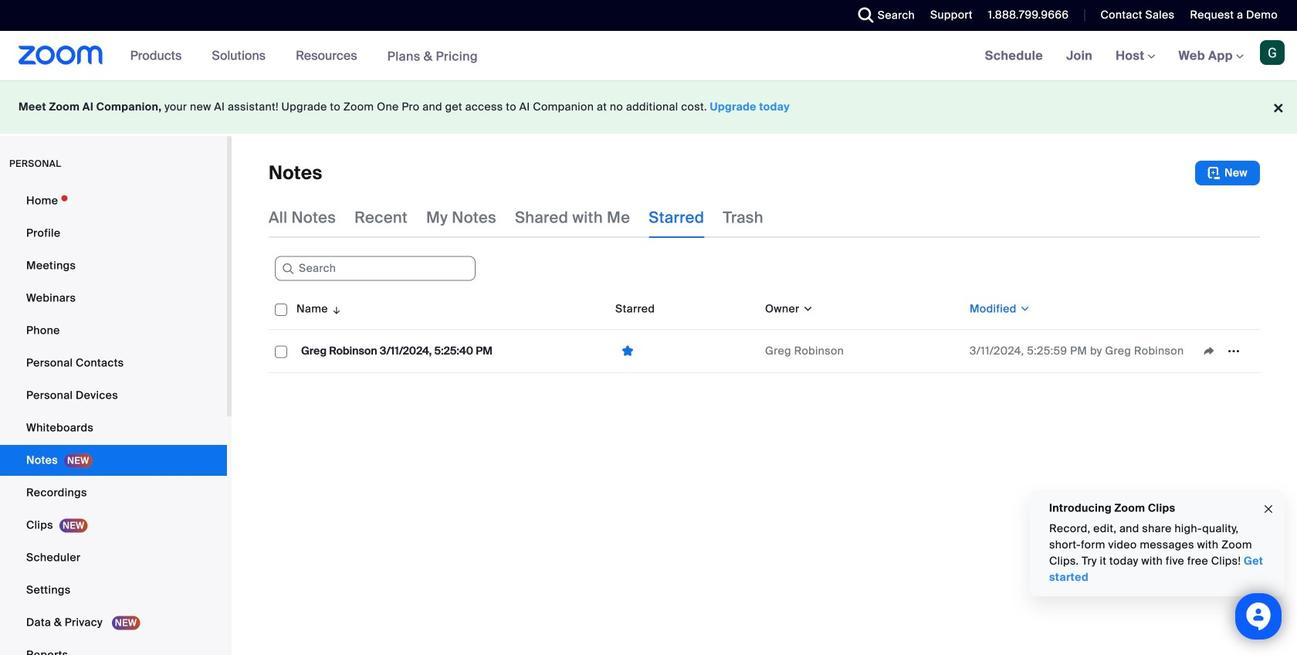 Task type: describe. For each thing, give the bounding box(es) containing it.
product information navigation
[[119, 31, 490, 81]]

tabs of all notes page tab list
[[269, 198, 764, 238]]

greg robinson 3/11/2024, 5:25:40 pm starred image
[[616, 344, 640, 358]]

arrow down image
[[328, 300, 342, 318]]



Task type: vqa. For each thing, say whether or not it's contained in the screenshot.
the add icon
no



Task type: locate. For each thing, give the bounding box(es) containing it.
meetings navigation
[[974, 31, 1298, 81]]

personal menu menu
[[0, 185, 227, 655]]

profile picture image
[[1261, 40, 1285, 65]]

down image
[[800, 301, 814, 317]]

application
[[269, 289, 1261, 373]]

Search text field
[[275, 256, 476, 281]]

zoom logo image
[[19, 46, 103, 65]]

banner
[[0, 31, 1298, 81]]

close image
[[1263, 500, 1275, 518]]

footer
[[0, 80, 1298, 134]]



